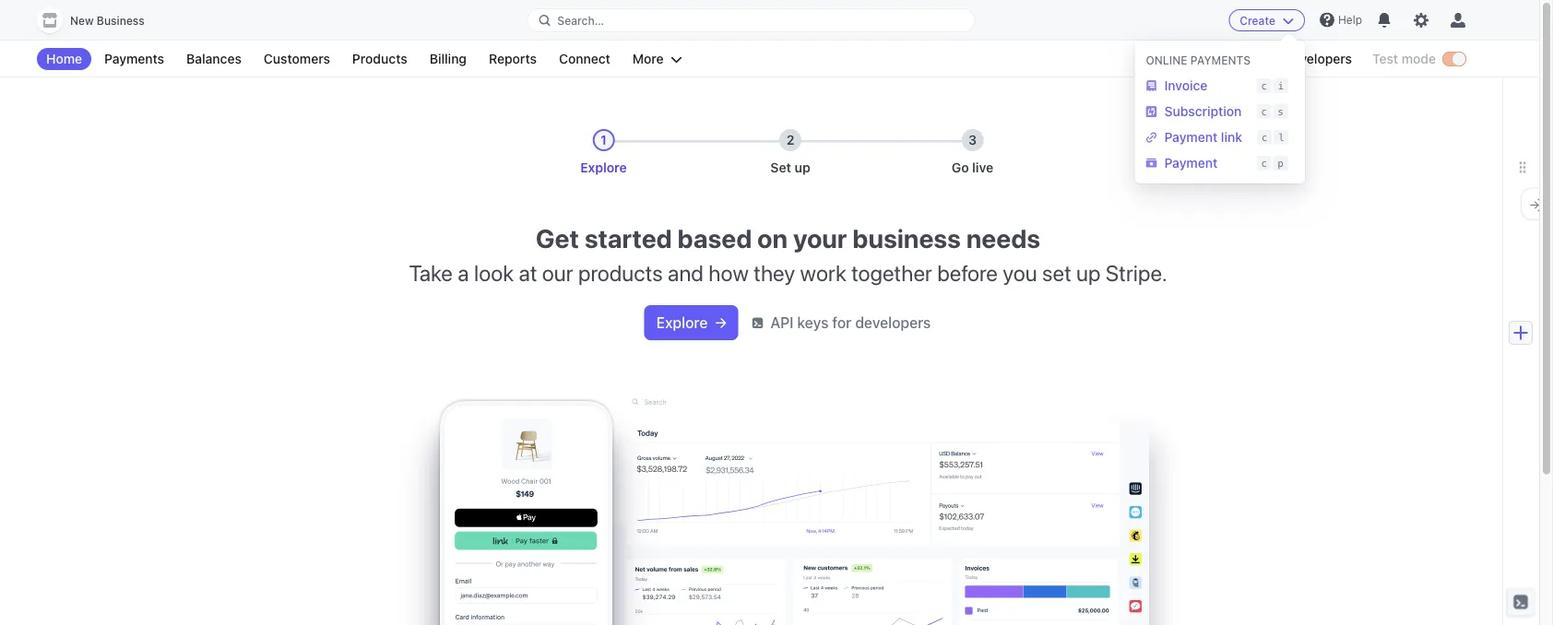 Task type: vqa. For each thing, say whether or not it's contained in the screenshot.
invoices
no



Task type: locate. For each thing, give the bounding box(es) containing it.
Search… text field
[[528, 9, 975, 32]]

3
[[968, 132, 977, 148]]

3 c from the top
[[1261, 131, 1268, 143]]

l
[[1278, 131, 1284, 143]]

developers
[[1283, 51, 1352, 66]]

c left l
[[1261, 131, 1268, 143]]

1
[[601, 132, 607, 148]]

1 c from the top
[[1261, 80, 1267, 91]]

0 vertical spatial payment
[[1164, 130, 1218, 145]]

1 horizontal spatial up
[[1076, 260, 1101, 286]]

1 vertical spatial up
[[1076, 260, 1101, 286]]

notifications image
[[1377, 13, 1392, 28]]

live
[[972, 160, 994, 175]]

business
[[97, 14, 145, 27]]

payments
[[104, 51, 164, 66]]

work
[[800, 260, 847, 286]]

online
[[1146, 53, 1188, 66]]

go live
[[952, 160, 994, 175]]

up
[[795, 160, 810, 175], [1076, 260, 1101, 286]]

payment down payment link
[[1164, 155, 1218, 171]]

c for invoice
[[1261, 80, 1267, 91]]

c for payment link
[[1261, 131, 1268, 143]]

how
[[709, 260, 749, 286]]

business
[[853, 223, 961, 253]]

get
[[536, 223, 579, 253]]

explore down 1
[[580, 160, 627, 175]]

c left "p" at the right of the page
[[1261, 157, 1267, 169]]

svg image
[[715, 318, 726, 329]]

payment for payment link
[[1164, 130, 1218, 145]]

get started based on your business needs take a look at our products and how they work together before you set up stripe.
[[409, 223, 1167, 286]]

started
[[585, 223, 672, 253]]

together
[[851, 260, 932, 286]]

explore
[[580, 160, 627, 175], [656, 314, 708, 332]]

1 payment from the top
[[1164, 130, 1218, 145]]

payment
[[1164, 130, 1218, 145], [1164, 155, 1218, 171]]

link
[[1221, 130, 1242, 145]]

0 vertical spatial explore
[[580, 160, 627, 175]]

new business button
[[37, 7, 163, 33]]

set
[[771, 160, 791, 175]]

1 vertical spatial payment
[[1164, 155, 1218, 171]]

explore left svg icon
[[656, 314, 708, 332]]

balances
[[186, 51, 242, 66]]

c left "i"
[[1261, 80, 1267, 91]]

s
[[1278, 106, 1284, 117]]

developers link
[[1274, 48, 1361, 70]]

they
[[754, 260, 795, 286]]

c left s
[[1261, 106, 1267, 117]]

2 payment from the top
[[1164, 155, 1218, 171]]

Search… search field
[[528, 9, 975, 32]]

set
[[1042, 260, 1071, 286]]

p
[[1278, 157, 1284, 169]]

before
[[937, 260, 998, 286]]

2 c from the top
[[1261, 106, 1267, 117]]

you
[[1003, 260, 1037, 286]]

online payments
[[1146, 53, 1251, 66]]

c
[[1261, 80, 1267, 91], [1261, 106, 1267, 117], [1261, 131, 1268, 143], [1261, 157, 1267, 169]]

test
[[1372, 51, 1398, 66]]

go
[[952, 160, 969, 175]]

0 horizontal spatial up
[[795, 160, 810, 175]]

our
[[542, 260, 573, 286]]

help
[[1338, 13, 1362, 26]]

test mode
[[1372, 51, 1436, 66]]

4 c from the top
[[1261, 157, 1267, 169]]

1 horizontal spatial explore
[[656, 314, 708, 332]]

payment down subscription
[[1164, 130, 1218, 145]]

search…
[[557, 14, 604, 27]]

billing
[[430, 51, 467, 66]]

create
[[1240, 14, 1275, 27]]

set up
[[771, 160, 810, 175]]

a
[[458, 260, 469, 286]]

at
[[519, 260, 537, 286]]



Task type: describe. For each thing, give the bounding box(es) containing it.
balances link
[[177, 48, 251, 70]]

subscription
[[1164, 104, 1242, 119]]

for
[[832, 314, 852, 332]]

i
[[1278, 80, 1284, 91]]

api
[[770, 314, 794, 332]]

and
[[668, 260, 704, 286]]

home link
[[37, 48, 91, 70]]

needs
[[966, 223, 1040, 253]]

0 horizontal spatial explore
[[580, 160, 627, 175]]

payments
[[1191, 53, 1251, 66]]

new business
[[70, 14, 145, 27]]

look
[[474, 260, 514, 286]]

api keys for developers
[[770, 314, 931, 332]]

c for payment
[[1261, 157, 1267, 169]]

take
[[409, 260, 453, 286]]

connect link
[[550, 48, 620, 70]]

c for subscription
[[1261, 106, 1267, 117]]

reports
[[489, 51, 537, 66]]

keys
[[797, 314, 829, 332]]

invoice
[[1164, 78, 1208, 93]]

products link
[[343, 48, 417, 70]]

products
[[352, 51, 407, 66]]

0 vertical spatial up
[[795, 160, 810, 175]]

on
[[757, 223, 788, 253]]

payments link
[[95, 48, 173, 70]]

products
[[578, 260, 663, 286]]

explore link
[[645, 306, 737, 339]]

reports link
[[480, 48, 546, 70]]

based
[[678, 223, 752, 253]]

more button
[[623, 48, 691, 70]]

billing link
[[420, 48, 476, 70]]

customers link
[[254, 48, 339, 70]]

your
[[793, 223, 847, 253]]

more
[[633, 51, 664, 66]]

developers
[[855, 314, 931, 332]]

home
[[46, 51, 82, 66]]

1 vertical spatial explore
[[656, 314, 708, 332]]

create button
[[1229, 9, 1305, 31]]

help button
[[1312, 5, 1370, 35]]

up inside get started based on your business needs take a look at our products and how they work together before you set up stripe.
[[1076, 260, 1101, 286]]

payment for payment
[[1164, 155, 1218, 171]]

new
[[70, 14, 94, 27]]

mode
[[1402, 51, 1436, 66]]

stripe.
[[1106, 260, 1167, 286]]

payment link
[[1164, 130, 1242, 145]]

connect
[[559, 51, 610, 66]]

customers
[[264, 51, 330, 66]]

api keys for developers link
[[752, 312, 931, 334]]

2
[[786, 132, 794, 148]]



